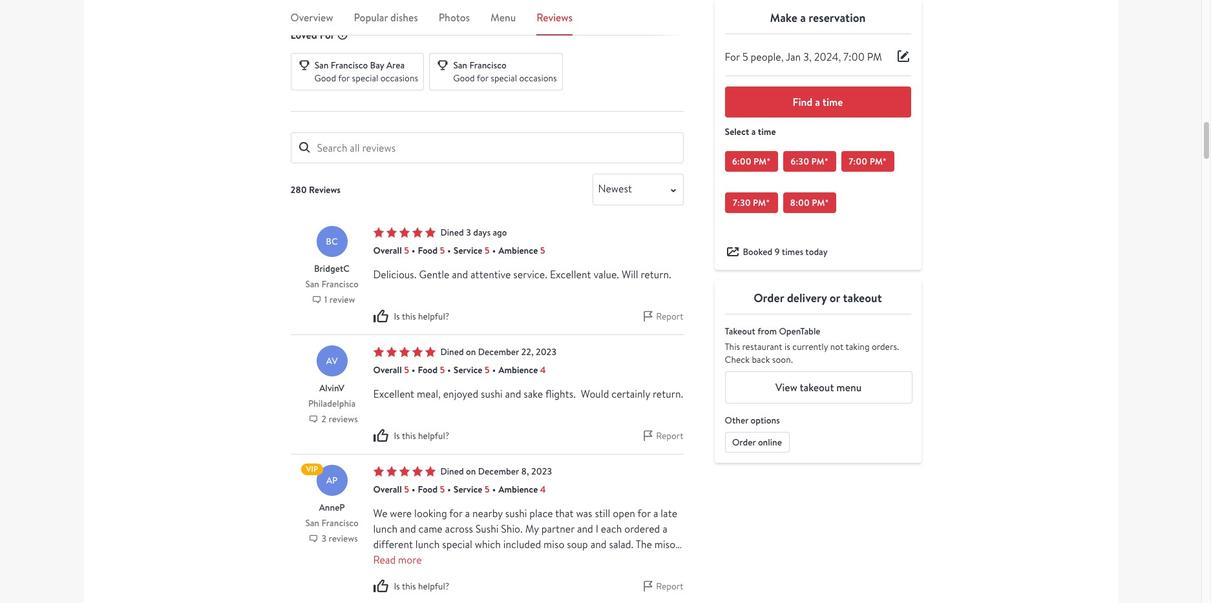 Task type: vqa. For each thing, say whether or not it's contained in the screenshot.
Counter inside the Seating Options Group
no



Task type: describe. For each thing, give the bounding box(es) containing it.
ambience for service.
[[498, 244, 538, 257]]

* for 8:00 pm *
[[825, 197, 829, 209]]

special inside san francisco bay area good for special occasions
[[352, 73, 378, 84]]

will
[[622, 268, 638, 282]]

find a time
[[793, 95, 843, 109]]

san inside annep san francisco
[[305, 518, 319, 529]]

service for enjoyed
[[454, 364, 482, 377]]

dined for and
[[441, 227, 464, 238]]

2023 for dined on december 22, 2023
[[536, 346, 557, 358]]

1 vertical spatial 3
[[321, 533, 327, 545]]

taking
[[846, 341, 870, 353]]

special inside san francisco good for special occasions
[[491, 73, 517, 84]]

people,
[[751, 50, 784, 64]]

make a reservation
[[770, 10, 866, 26]]

service 5 for enjoyed
[[454, 364, 490, 377]]

enjoyed
[[443, 388, 478, 401]]

not
[[830, 341, 844, 353]]

3 service from the top
[[454, 483, 482, 496]]

service.
[[513, 268, 548, 282]]

2023 for dined on december 8, 2023
[[531, 466, 552, 478]]

3 overall from the top
[[373, 483, 402, 496]]

2
[[321, 414, 326, 425]]

* for 6:30 pm *
[[825, 155, 828, 168]]

popular
[[354, 10, 388, 25]]

5 stars image for delicious.
[[373, 227, 435, 238]]

area
[[386, 60, 405, 71]]

•
[[336, 5, 339, 16]]

would
[[581, 388, 609, 401]]

restaurant
[[742, 341, 783, 353]]

time for find a time
[[823, 95, 843, 109]]

ambience 4 for 22,
[[498, 364, 546, 377]]

ambience for and
[[498, 364, 538, 377]]

delivery
[[787, 290, 827, 306]]

find
[[793, 95, 813, 109]]

dishes
[[390, 10, 418, 25]]

select
[[725, 125, 749, 138]]

tab list containing overview
[[291, 10, 684, 36]]

1 vertical spatial reviews
[[309, 183, 341, 196]]

3 report from the top
[[656, 581, 684, 593]]

for inside san francisco bay area good for special occasions
[[338, 73, 350, 84]]

soon.
[[772, 354, 793, 366]]

reviews for 3 reviews
[[329, 533, 358, 545]]

value.
[[594, 268, 619, 282]]

december for 8,
[[478, 466, 519, 478]]

280
[[291, 183, 307, 196]]

pm for 6:30 pm *
[[812, 155, 825, 168]]

3,
[[803, 50, 812, 64]]

view
[[776, 381, 797, 395]]

3 is this helpful? from the top
[[394, 581, 449, 593]]

food for gentle
[[418, 244, 438, 257]]

pm for 7:00 pm *
[[870, 155, 883, 168]]

sushi
[[481, 388, 503, 401]]

options
[[751, 415, 780, 427]]

6:30 pm *
[[791, 155, 828, 168]]

0 vertical spatial return.
[[641, 268, 672, 282]]

ap
[[326, 475, 338, 487]]

food 5 for meal,
[[418, 364, 445, 377]]

order online
[[732, 437, 782, 449]]

avatar photo for bridgetc image
[[316, 226, 347, 257]]

annep san francisco
[[305, 502, 359, 529]]

1
[[324, 294, 327, 306]]

1 vertical spatial return.
[[653, 388, 683, 401]]

reservation
[[809, 10, 866, 26]]

order for order delivery or takeout
[[754, 290, 784, 306]]

moderate
[[341, 5, 380, 16]]

7:00 inside button
[[844, 50, 865, 64]]

service 5 for and
[[454, 244, 490, 257]]

attentive
[[471, 268, 511, 282]]

takeout
[[725, 326, 756, 337]]

for 5 people, jan 3, 2024, 7:00 pm
[[725, 50, 882, 64]]

overview
[[291, 10, 333, 25]]

avatar photo for annep image
[[316, 465, 347, 496]]

is this helpful? for meal,
[[394, 430, 449, 442]]

6:00
[[732, 155, 752, 168]]

flights.
[[546, 388, 576, 401]]

time for select a time
[[758, 125, 776, 138]]

1 review
[[324, 294, 355, 306]]

this
[[725, 341, 740, 353]]

3 overall 5 from the top
[[373, 483, 409, 496]]

vip
[[306, 464, 318, 475]]

menu
[[837, 381, 862, 395]]

helpful? for gentle
[[418, 311, 449, 322]]

review
[[330, 294, 355, 306]]

is for excellent
[[394, 430, 400, 442]]

overall for excellent meal, enjoyed sushi and sake flights.  would certainly return.
[[373, 364, 402, 377]]

5 stars image for excellent
[[373, 347, 435, 357]]

a for make
[[800, 10, 806, 26]]

is for delicious.
[[394, 311, 400, 322]]

for 5 people, jan 3, 2024, 7:00 pm button
[[715, 45, 921, 76]]

0 vertical spatial takeout
[[843, 290, 882, 306]]

read more
[[373, 554, 422, 567]]

helpful? for meal,
[[418, 430, 449, 442]]

noise
[[311, 5, 334, 16]]

photos
[[439, 10, 470, 25]]

view takeout menu link
[[725, 372, 912, 404]]

san inside san francisco bay area good for special occasions
[[314, 60, 329, 71]]

san francisco bay area good for special occasions
[[314, 60, 418, 84]]

or
[[830, 290, 840, 306]]

read more button
[[373, 554, 422, 567]]

for inside button
[[725, 50, 740, 64]]

noise • moderate
[[311, 5, 380, 16]]

takeout from opentable this restaurant is currently not taking orders. check back soon.
[[725, 326, 899, 366]]

occasions inside san francisco good for special occasions
[[519, 73, 557, 84]]

280 reviews
[[291, 183, 341, 196]]

* for 7:00 pm *
[[883, 155, 887, 168]]

view takeout menu
[[776, 381, 862, 395]]

francisco inside san francisco bay area good for special occasions
[[331, 60, 368, 71]]

jan
[[786, 50, 801, 64]]

overall 5 for excellent meal, enjoyed sushi and sake flights.  would certainly return.
[[373, 364, 409, 377]]

annep
[[319, 502, 345, 514]]

dined for enjoyed
[[441, 346, 464, 358]]

22,
[[521, 346, 534, 358]]

orders.
[[872, 341, 899, 353]]

alvinv philadelphia
[[308, 383, 356, 410]]

loved for
[[291, 28, 335, 42]]

opentable
[[779, 326, 821, 337]]

this for excellent
[[402, 430, 416, 442]]

times
[[782, 246, 804, 258]]

order for order online
[[732, 437, 756, 449]]

food for meal,
[[418, 364, 438, 377]]

reviews list element
[[291, 226, 684, 604]]

3 5 stars image from the top
[[373, 467, 435, 477]]

1 vertical spatial 7:00
[[849, 155, 868, 168]]

excellent meal, enjoyed sushi and sake flights.  would certainly return.
[[373, 388, 683, 401]]

reviews for 2 reviews
[[329, 414, 358, 425]]

4 for dined on december 8, 2023
[[540, 483, 546, 496]]

6:00 pm *
[[732, 155, 771, 168]]

2024,
[[814, 50, 841, 64]]

currently
[[793, 341, 828, 353]]

other options
[[725, 415, 780, 427]]

8:00 pm *
[[790, 197, 829, 209]]

report button for return.
[[641, 309, 684, 324]]

meal,
[[417, 388, 441, 401]]

* for 7:30 pm *
[[766, 197, 770, 209]]



Task type: locate. For each thing, give the bounding box(es) containing it.
3 ambience from the top
[[498, 483, 538, 496]]

ambience 5
[[498, 244, 545, 257]]

9
[[775, 246, 780, 258]]

service for and
[[454, 244, 482, 257]]

2023 right 22,
[[536, 346, 557, 358]]

2 report from the top
[[656, 430, 684, 442]]

a for select
[[752, 125, 756, 138]]

0 vertical spatial helpful?
[[418, 311, 449, 322]]

is this helpful? down gentle
[[394, 311, 449, 322]]

takeout right or
[[843, 290, 882, 306]]

helpful? down meal,
[[418, 430, 449, 442]]

good down the photos
[[453, 73, 475, 84]]

2 vertical spatial helpful?
[[418, 581, 449, 593]]

1 ambience from the top
[[498, 244, 538, 257]]

1 vertical spatial on
[[466, 466, 476, 478]]

7:00
[[844, 50, 865, 64], [849, 155, 868, 168]]

1 vertical spatial excellent
[[373, 388, 414, 401]]

2 good from the left
[[453, 73, 475, 84]]

7:00 pm *
[[849, 155, 887, 168]]

0 vertical spatial a
[[800, 10, 806, 26]]

sake
[[524, 388, 543, 401]]

1 vertical spatial 4
[[540, 483, 546, 496]]

bridgetc
[[314, 263, 350, 275]]

and left sake
[[505, 388, 521, 401]]

ambience up delicious. gentle and attentive service. excellent value. will return.
[[498, 244, 538, 257]]

1 vertical spatial service
[[454, 364, 482, 377]]

0 horizontal spatial for
[[338, 73, 350, 84]]

0 vertical spatial 3
[[466, 227, 471, 238]]

on up enjoyed
[[466, 346, 476, 358]]

on for dined on december 8, 2023
[[466, 466, 476, 478]]

order delivery or takeout
[[754, 290, 882, 306]]

order
[[754, 290, 784, 306], [732, 437, 756, 449]]

francisco left the bay at the top left of page
[[331, 60, 368, 71]]

0 vertical spatial 4
[[540, 364, 546, 377]]

read
[[373, 554, 396, 567]]

ambience down 22,
[[498, 364, 538, 377]]

more
[[398, 554, 422, 567]]

2 ambience from the top
[[498, 364, 538, 377]]

return. right certainly at bottom right
[[653, 388, 683, 401]]

1 5 stars image from the top
[[373, 227, 435, 238]]

1 horizontal spatial for
[[725, 50, 740, 64]]

1 vertical spatial food 5
[[418, 364, 445, 377]]

2 vertical spatial is this helpful?
[[394, 581, 449, 593]]

1 vertical spatial overall
[[373, 364, 402, 377]]

3 food 5 from the top
[[418, 483, 445, 496]]

2 vertical spatial overall
[[373, 483, 402, 496]]

san down annep
[[305, 518, 319, 529]]

1 horizontal spatial takeout
[[843, 290, 882, 306]]

2 ambience 4 from the top
[[498, 483, 546, 496]]

2 vertical spatial dined
[[441, 466, 464, 478]]

overall 5 right the avatar photo for alvinv
[[373, 364, 409, 377]]

1 vertical spatial december
[[478, 466, 519, 478]]

ago
[[493, 227, 507, 238]]

2 vertical spatial overall 5
[[373, 483, 409, 496]]

1 vertical spatial 5 stars image
[[373, 347, 435, 357]]

2 service from the top
[[454, 364, 482, 377]]

gentle
[[419, 268, 450, 282]]

1 horizontal spatial for
[[477, 73, 489, 84]]

ambience 4 down 8, on the bottom of the page
[[498, 483, 546, 496]]

is this helpful? down meal,
[[394, 430, 449, 442]]

special down the bay at the top left of page
[[352, 73, 378, 84]]

0 horizontal spatial reviews
[[309, 183, 341, 196]]

1 overall 5 from the top
[[373, 244, 409, 257]]

alvinv
[[319, 383, 344, 394]]

0 horizontal spatial time
[[758, 125, 776, 138]]

1 vertical spatial ambience
[[498, 364, 538, 377]]

1 service from the top
[[454, 244, 482, 257]]

service 5 down "dined on december 8, 2023"
[[454, 483, 490, 496]]

order inside button
[[732, 437, 756, 449]]

is this helpful? down more
[[394, 581, 449, 593]]

0 vertical spatial dined
[[441, 227, 464, 238]]

1 vertical spatial is this helpful?
[[394, 430, 449, 442]]

select a time
[[725, 125, 776, 138]]

popular dishes
[[354, 10, 418, 25]]

is this helpful? for gentle
[[394, 311, 449, 322]]

0 vertical spatial order
[[754, 290, 784, 306]]

san inside bridgetc san francisco
[[305, 278, 319, 290]]

time inside button
[[823, 95, 843, 109]]

helpful?
[[418, 311, 449, 322], [418, 430, 449, 442], [418, 581, 449, 593]]

1 special from the left
[[352, 73, 378, 84]]

francisco
[[331, 60, 368, 71], [470, 60, 507, 71], [322, 278, 359, 290], [322, 518, 359, 529]]

overall right ap on the bottom of the page
[[373, 483, 402, 496]]

2023 right 8, on the bottom of the page
[[531, 466, 552, 478]]

1 food 5 from the top
[[418, 244, 445, 257]]

1 vertical spatial 2023
[[531, 466, 552, 478]]

a right find
[[815, 95, 820, 109]]

1 horizontal spatial time
[[823, 95, 843, 109]]

3 left days at the left top of the page
[[466, 227, 471, 238]]

1 vertical spatial time
[[758, 125, 776, 138]]

overall 5
[[373, 244, 409, 257], [373, 364, 409, 377], [373, 483, 409, 496]]

overall up delicious.
[[373, 244, 402, 257]]

report button for certainly
[[641, 428, 684, 444]]

san inside san francisco good for special occasions
[[453, 60, 467, 71]]

bc
[[326, 236, 338, 247]]

1 vertical spatial service 5
[[454, 364, 490, 377]]

order up the "from" in the right of the page
[[754, 290, 784, 306]]

for
[[338, 73, 350, 84], [477, 73, 489, 84]]

2 reviews from the top
[[329, 533, 358, 545]]

1 horizontal spatial 3
[[466, 227, 471, 238]]

excellent left value.
[[550, 268, 591, 282]]

occasions inside san francisco bay area good for special occasions
[[381, 73, 418, 84]]

3 is from the top
[[394, 581, 400, 593]]

1 is from the top
[[394, 311, 400, 322]]

food
[[418, 244, 438, 257], [418, 364, 438, 377], [418, 483, 438, 496]]

francisco up '1 review'
[[322, 278, 359, 290]]

1 december from the top
[[478, 346, 519, 358]]

* for 6:00 pm *
[[767, 155, 771, 168]]

reviews down annep san francisco
[[329, 533, 358, 545]]

return. right will
[[641, 268, 672, 282]]

reviews right 280
[[309, 183, 341, 196]]

1 horizontal spatial and
[[505, 388, 521, 401]]

1 horizontal spatial occasions
[[519, 73, 557, 84]]

reviews right menu
[[537, 10, 573, 25]]

overall 5 right avatar photo for annep
[[373, 483, 409, 496]]

1 helpful? from the top
[[418, 311, 449, 322]]

4 up sake
[[540, 364, 546, 377]]

3 this from the top
[[402, 581, 416, 593]]

7:00 right 6:30 pm *
[[849, 155, 868, 168]]

8,
[[521, 466, 529, 478]]

return.
[[641, 268, 672, 282], [653, 388, 683, 401]]

7:00 right 2024,
[[844, 50, 865, 64]]

bay
[[370, 60, 384, 71]]

1 vertical spatial helpful?
[[418, 430, 449, 442]]

service down "dined on december 8, 2023"
[[454, 483, 482, 496]]

0 horizontal spatial a
[[752, 125, 756, 138]]

san down "bridgetc"
[[305, 278, 319, 290]]

1 horizontal spatial good
[[453, 73, 475, 84]]

2 reviews
[[321, 414, 358, 425]]

1 service 5 from the top
[[454, 244, 490, 257]]

san down "loved for"
[[314, 60, 329, 71]]

2 on from the top
[[466, 466, 476, 478]]

report for excellent meal, enjoyed sushi and sake flights.  would certainly return.
[[656, 430, 684, 442]]

1 on from the top
[[466, 346, 476, 358]]

0 vertical spatial ambience
[[498, 244, 538, 257]]

1 for from the left
[[338, 73, 350, 84]]

3 food from the top
[[418, 483, 438, 496]]

1 overall from the top
[[373, 244, 402, 257]]

2 4 from the top
[[540, 483, 546, 496]]

2 food 5 from the top
[[418, 364, 445, 377]]

5 inside button
[[742, 50, 748, 64]]

1 vertical spatial and
[[505, 388, 521, 401]]

takeout right view
[[800, 381, 834, 395]]

6:30
[[791, 155, 809, 168]]

2 vertical spatial this
[[402, 581, 416, 593]]

2 report button from the top
[[641, 428, 684, 444]]

report for delicious. gentle and attentive service. excellent value. will return.
[[656, 311, 684, 322]]

0 vertical spatial overall 5
[[373, 244, 409, 257]]

1 vertical spatial order
[[732, 437, 756, 449]]

0 horizontal spatial special
[[352, 73, 378, 84]]

2 december from the top
[[478, 466, 519, 478]]

today
[[806, 246, 828, 258]]

2 vertical spatial service 5
[[454, 483, 490, 496]]

3 reviews
[[321, 533, 358, 545]]

excellent
[[550, 268, 591, 282], [373, 388, 414, 401]]

good inside san francisco bay area good for special occasions
[[314, 73, 336, 84]]

service up enjoyed
[[454, 364, 482, 377]]

tab list
[[291, 10, 684, 36]]

for
[[320, 28, 335, 42], [725, 50, 740, 64]]

san francisco good for special occasions
[[453, 60, 557, 84]]

service
[[454, 244, 482, 257], [454, 364, 482, 377], [454, 483, 482, 496]]

2 vertical spatial service
[[454, 483, 482, 496]]

2 vertical spatial report
[[656, 581, 684, 593]]

0 vertical spatial for
[[320, 28, 335, 42]]

delicious. gentle and attentive service. excellent value. will return.
[[373, 268, 672, 282]]

reviews down "philadelphia"
[[329, 414, 358, 425]]

5 stars image
[[373, 227, 435, 238], [373, 347, 435, 357], [373, 467, 435, 477]]

special down menu
[[491, 73, 517, 84]]

1 horizontal spatial a
[[800, 10, 806, 26]]

3 helpful? from the top
[[418, 581, 449, 593]]

good down "loved for"
[[314, 73, 336, 84]]

2 is this helpful? from the top
[[394, 430, 449, 442]]

back
[[752, 354, 770, 366]]

0 vertical spatial reviews
[[537, 10, 573, 25]]

ambience 4 for 8,
[[498, 483, 546, 496]]

8:00
[[790, 197, 810, 209]]

booked 9 times today
[[743, 246, 828, 258]]

3 report button from the top
[[641, 579, 684, 595]]

for left people,
[[725, 50, 740, 64]]

pm for 6:00 pm *
[[754, 155, 767, 168]]

francisco up 3 reviews
[[322, 518, 359, 529]]

loved
[[291, 28, 317, 42]]

7:30
[[733, 197, 751, 209]]

3 dined from the top
[[441, 466, 464, 478]]

0 vertical spatial ambience 4
[[498, 364, 546, 377]]

december left 8, on the bottom of the page
[[478, 466, 519, 478]]

0 vertical spatial food
[[418, 244, 438, 257]]

2 vertical spatial food 5
[[418, 483, 445, 496]]

2 vertical spatial food
[[418, 483, 438, 496]]

1 vertical spatial takeout
[[800, 381, 834, 395]]

2 vertical spatial 5 stars image
[[373, 467, 435, 477]]

2023
[[536, 346, 557, 358], [531, 466, 552, 478]]

overall for delicious. gentle and attentive service. excellent value. will return.
[[373, 244, 402, 257]]

1 report button from the top
[[641, 309, 684, 324]]

helpful? down gentle
[[418, 311, 449, 322]]

san
[[314, 60, 329, 71], [453, 60, 467, 71], [305, 278, 319, 290], [305, 518, 319, 529]]

0 vertical spatial on
[[466, 346, 476, 358]]

service 5
[[454, 244, 490, 257], [454, 364, 490, 377], [454, 483, 490, 496]]

occasions
[[381, 73, 418, 84], [519, 73, 557, 84]]

1 vertical spatial report
[[656, 430, 684, 442]]

avatar photo for alvinv image
[[316, 346, 347, 377]]

time right select
[[758, 125, 776, 138]]

1 report from the top
[[656, 311, 684, 322]]

pm for 7:30 pm *
[[753, 197, 766, 209]]

check
[[725, 354, 750, 366]]

2 helpful? from the top
[[418, 430, 449, 442]]

bridgetc san francisco
[[305, 263, 359, 290]]

a right select
[[752, 125, 756, 138]]

order down other
[[732, 437, 756, 449]]

0 vertical spatial and
[[452, 268, 468, 282]]

1 vertical spatial dined
[[441, 346, 464, 358]]

1 good from the left
[[314, 73, 336, 84]]

0 horizontal spatial and
[[452, 268, 468, 282]]

0 vertical spatial report button
[[641, 309, 684, 324]]

booked
[[743, 246, 773, 258]]

this for delicious.
[[402, 311, 416, 322]]

make
[[770, 10, 798, 26]]

francisco down menu
[[470, 60, 507, 71]]

pm for 8:00 pm *
[[812, 197, 825, 209]]

4 for dined on december 22, 2023
[[540, 364, 546, 377]]

francisco inside annep san francisco
[[322, 518, 359, 529]]

0 vertical spatial december
[[478, 346, 519, 358]]

1 horizontal spatial special
[[491, 73, 517, 84]]

food 5 for gentle
[[418, 244, 445, 257]]

0 horizontal spatial for
[[320, 28, 335, 42]]

time right find
[[823, 95, 843, 109]]

excellent left meal,
[[373, 388, 414, 401]]

1 vertical spatial overall 5
[[373, 364, 409, 377]]

1 vertical spatial a
[[815, 95, 820, 109]]

menu
[[491, 10, 516, 25]]

2 occasions from the left
[[519, 73, 557, 84]]

2 is from the top
[[394, 430, 400, 442]]

2 food from the top
[[418, 364, 438, 377]]

for inside san francisco good for special occasions
[[477, 73, 489, 84]]

3 service 5 from the top
[[454, 483, 490, 496]]

find a time button
[[725, 87, 911, 118]]

on for dined on december 22, 2023
[[466, 346, 476, 358]]

helpful? down more
[[418, 581, 449, 593]]

overall right the avatar photo for alvinv
[[373, 364, 402, 377]]

2 vertical spatial ambience
[[498, 483, 538, 496]]

pm inside button
[[867, 50, 882, 64]]

a right make
[[800, 10, 806, 26]]

0 horizontal spatial takeout
[[800, 381, 834, 395]]

2 for from the left
[[477, 73, 489, 84]]

1 4 from the top
[[540, 364, 546, 377]]

order online button
[[725, 432, 790, 453]]

a for find
[[815, 95, 820, 109]]

good
[[314, 73, 336, 84], [453, 73, 475, 84]]

december for 22,
[[478, 346, 519, 358]]

days
[[473, 227, 491, 238]]

dined on december 8, 2023
[[441, 466, 552, 478]]

1 vertical spatial this
[[402, 430, 416, 442]]

a inside find a time button
[[815, 95, 820, 109]]

5
[[742, 50, 748, 64], [404, 244, 409, 257], [440, 244, 445, 257], [485, 244, 490, 257], [540, 244, 545, 257], [404, 364, 409, 377], [440, 364, 445, 377], [485, 364, 490, 377], [404, 483, 409, 496], [440, 483, 445, 496], [485, 483, 490, 496]]

1 horizontal spatial excellent
[[550, 268, 591, 282]]

1 vertical spatial for
[[725, 50, 740, 64]]

ambience down 8, on the bottom of the page
[[498, 483, 538, 496]]

1 vertical spatial ambience 4
[[498, 483, 546, 496]]

1 is this helpful? from the top
[[394, 311, 449, 322]]

0 vertical spatial service 5
[[454, 244, 490, 257]]

for right loved
[[320, 28, 335, 42]]

0 vertical spatial 2023
[[536, 346, 557, 358]]

3 down annep san francisco
[[321, 533, 327, 545]]

dined on december 22, 2023
[[441, 346, 557, 358]]

december left 22,
[[478, 346, 519, 358]]

service 5 up enjoyed
[[454, 364, 490, 377]]

1 vertical spatial is
[[394, 430, 400, 442]]

dined 3 days ago
[[441, 227, 507, 238]]

food 5
[[418, 244, 445, 257], [418, 364, 445, 377], [418, 483, 445, 496]]

0 vertical spatial service
[[454, 244, 482, 257]]

0 vertical spatial is
[[394, 311, 400, 322]]

overall 5 up delicious.
[[373, 244, 409, 257]]

francisco inside san francisco good for special occasions
[[470, 60, 507, 71]]

reviews
[[329, 414, 358, 425], [329, 533, 358, 545]]

from
[[758, 326, 777, 337]]

francisco inside bridgetc san francisco
[[322, 278, 359, 290]]

on left 8, on the bottom of the page
[[466, 466, 476, 478]]

service 5 down dined 3 days ago
[[454, 244, 490, 257]]

report button
[[641, 309, 684, 324], [641, 428, 684, 444], [641, 579, 684, 595]]

1 vertical spatial report button
[[641, 428, 684, 444]]

0 horizontal spatial excellent
[[373, 388, 414, 401]]

0 horizontal spatial occasions
[[381, 73, 418, 84]]

0 horizontal spatial good
[[314, 73, 336, 84]]

1 vertical spatial reviews
[[329, 533, 358, 545]]

1 horizontal spatial reviews
[[537, 10, 573, 25]]

2 service 5 from the top
[[454, 364, 490, 377]]

0 vertical spatial 7:00
[[844, 50, 865, 64]]

1 occasions from the left
[[381, 73, 418, 84]]

0 horizontal spatial 3
[[321, 533, 327, 545]]

0 vertical spatial overall
[[373, 244, 402, 257]]

0 vertical spatial report
[[656, 311, 684, 322]]

overall 5 for delicious. gentle and attentive service. excellent value. will return.
[[373, 244, 409, 257]]

1 ambience 4 from the top
[[498, 364, 546, 377]]

0 vertical spatial 5 stars image
[[373, 227, 435, 238]]

other
[[725, 415, 749, 427]]

2 5 stars image from the top
[[373, 347, 435, 357]]

san down the photos
[[453, 60, 467, 71]]

service down dined 3 days ago
[[454, 244, 482, 257]]

is
[[785, 341, 790, 353]]

0 vertical spatial time
[[823, 95, 843, 109]]

2 dined from the top
[[441, 346, 464, 358]]

4 down "dined on december 8, 2023"
[[540, 483, 546, 496]]

2 overall from the top
[[373, 364, 402, 377]]

0 vertical spatial reviews
[[329, 414, 358, 425]]

1 reviews from the top
[[329, 414, 358, 425]]

0 vertical spatial is this helpful?
[[394, 311, 449, 322]]

ambience
[[498, 244, 538, 257], [498, 364, 538, 377], [498, 483, 538, 496]]

certainly
[[612, 388, 650, 401]]

2 special from the left
[[491, 73, 517, 84]]

and right gentle
[[452, 268, 468, 282]]

1 this from the top
[[402, 311, 416, 322]]

1 food from the top
[[418, 244, 438, 257]]

ambience 4 down 22,
[[498, 364, 546, 377]]

2 overall 5 from the top
[[373, 364, 409, 377]]

good inside san francisco good for special occasions
[[453, 73, 475, 84]]

0 vertical spatial excellent
[[550, 268, 591, 282]]

Search all reviews search field
[[291, 133, 684, 164]]

1 dined from the top
[[441, 227, 464, 238]]

0 vertical spatial this
[[402, 311, 416, 322]]

2 vertical spatial is
[[394, 581, 400, 593]]

2 this from the top
[[402, 430, 416, 442]]

delicious.
[[373, 268, 417, 282]]



